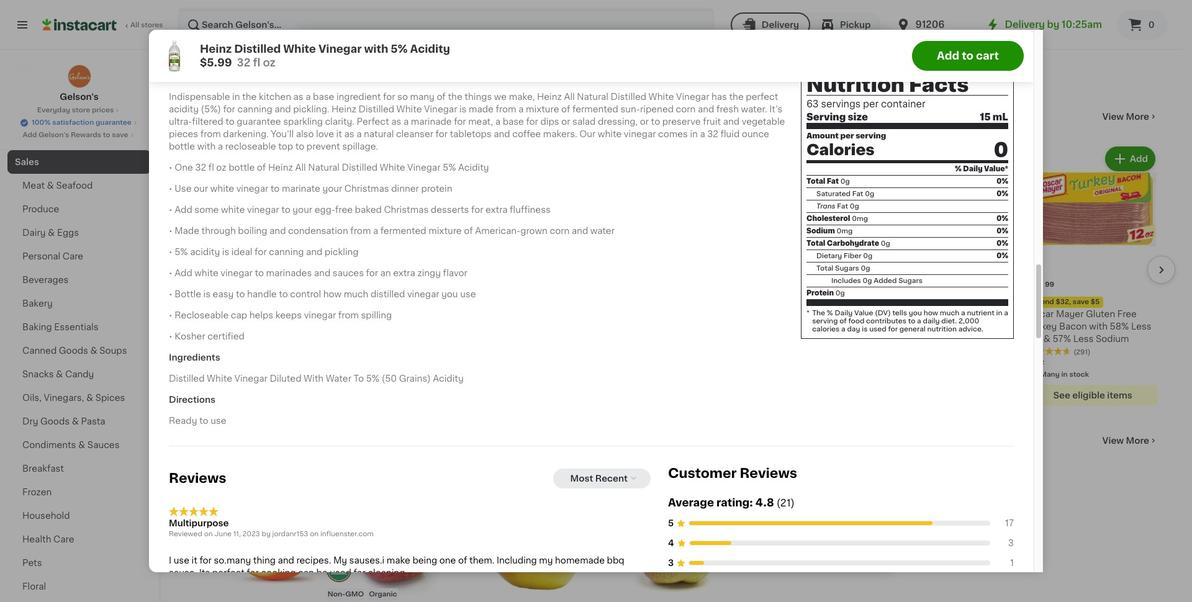 Task type: locate. For each thing, give the bounding box(es) containing it.
use
[[460, 290, 476, 299], [211, 417, 226, 425], [174, 557, 189, 565]]

original
[[453, 176, 486, 185], [308, 188, 342, 197], [327, 322, 360, 331]]

to right the rewards at the top left of the page
[[103, 132, 110, 139]]

2 view from the top
[[1103, 437, 1124, 445]]

the
[[242, 92, 257, 101], [448, 92, 463, 101], [729, 92, 744, 101]]

1 horizontal spatial base
[[503, 117, 524, 126]]

basil
[[853, 176, 874, 185]]

0 vertical spatial by
[[1048, 20, 1060, 29]]

steak
[[487, 267, 507, 274]]

1 vertical spatial pets link
[[7, 552, 151, 575]]

mayer inside oscar mayer gluten free turkey bacon with 58% less fat & 57% less sodium
[[1056, 310, 1084, 319]]

fiber
[[844, 253, 862, 260]]

0 vertical spatial bottle
[[169, 142, 195, 151]]

by inside multipurpose reviewed on june 11, 2023 by jordanr153 on influenster.com
[[262, 531, 271, 538]]

0 horizontal spatial 0
[[994, 140, 1009, 160]]

2 horizontal spatial on
[[383, 40, 401, 53]]

craft
[[55, 134, 78, 143], [843, 297, 866, 306]]

2 the from the left
[[448, 92, 463, 101]]

and left water
[[572, 227, 588, 235]]

0mg for sodium 0mg
[[837, 228, 853, 235]]

to down /lb
[[236, 290, 245, 299]]

much for distilled
[[344, 290, 369, 299]]

filtered
[[192, 117, 223, 126]]

91206 button
[[896, 7, 971, 42]]

see eligible items button for original
[[327, 373, 457, 394]]

store
[[72, 107, 90, 114]]

2 spend $32, save $5 from the left
[[1032, 299, 1100, 306]]

0 vertical spatial sauce
[[796, 188, 823, 197]]

0% for cholesterol
[[997, 216, 1009, 222]]

0 vertical spatial all
[[130, 22, 139, 29]]

1 horizontal spatial craft
[[843, 297, 866, 306]]

distilled up sun-
[[611, 92, 647, 101]]

mayer up 57%
[[1056, 310, 1084, 319]]

bottle inside indispensable in the kitchen as a base ingredient for so many of the things we make, heinz all natural distilled white vinegar has the perfect acidity (5%) for canning and pickling. heinz distilled white vinegar is made from a mixture of fermented sun-ripened corn and fresh water. it's ultra-filtered to guarantee sparkling clarity. perfect as a marinade for meat, a base for dips or salad dressing, or to preserve fruit and vegetable pieces from darkening. you'll also love it as a natural cleanser for tabletops and coffee makers. our white vinegar comes in a 32 fluid ounce bottle with a recloseable top to prevent spillage.
[[169, 142, 195, 151]]

condensation
[[288, 227, 348, 235]]

used down contributes in the right bottom of the page
[[870, 326, 887, 333]]

12 up the tells
[[895, 281, 909, 294]]

cooking
[[261, 569, 296, 578]]

$5 up so
[[400, 57, 414, 66]]

0 horizontal spatial used
[[330, 569, 351, 578]]

perfect inside indispensable in the kitchen as a base ingredient for so many of the things we make, heinz all natural distilled white vinegar has the perfect acidity (5%) for canning and pickling. heinz distilled white vinegar is made from a mixture of fermented sun-ripened corn and fresh water. it's ultra-filtered to guarantee sparkling clarity. perfect as a marinade for meat, a base for dips or salad dressing, or to preserve fruit and vegetable pieces from darkening. you'll also love it as a natural cleanser for tabletops and coffee makers. our white vinegar comes in a 32 fluid ounce bottle with a recloseable top to prevent spillage.
[[746, 92, 778, 101]]

view for produce
[[1103, 437, 1124, 445]]

• for • use our white vinegar to marinate your christmas dinner protein
[[169, 184, 172, 193]]

3
[[1009, 539, 1014, 548], [668, 559, 674, 568]]

2 oscar from the left
[[888, 310, 914, 319]]

* the % daily value (dv) tells you how much a nutrient in a serving of food contributes to a daily diet. 2,000 calories a day is used for general nutrition advice.
[[807, 310, 1009, 333]]

$32, down more on the top
[[346, 57, 370, 66]]

is inside * the % daily value (dv) tells you how much a nutrient in a serving of food contributes to a daily diet. 2,000 calories a day is used for general nutrition advice.
[[862, 326, 868, 333]]

mayer inside oscar mayer naturally hardwood smoked bacon
[[916, 310, 944, 319]]

we
[[494, 92, 507, 101]]

delivery inside button
[[762, 20, 799, 29]]

view more link for meat & seafood
[[1103, 111, 1158, 123]]

99
[[325, 160, 335, 167], [910, 281, 920, 288], [1045, 281, 1055, 288], [325, 371, 335, 378], [440, 371, 450, 378]]

1 vertical spatial the
[[813, 310, 826, 317]]

less right "58%"
[[1132, 322, 1152, 331]]

tomato for heinz
[[451, 387, 483, 396]]

perfect down so.many
[[212, 569, 245, 578]]

free
[[335, 206, 353, 214]]

total up dietary
[[807, 240, 826, 247]]

indispensable
[[169, 92, 230, 101]]

for inside * the % daily value (dv) tells you how much a nutrient in a serving of food contributes to a daily diet. 2,000 calories a day is used for general nutrition advice.
[[888, 326, 898, 333]]

bacon inside oscar mayer naturally hardwood smoked bacon
[[973, 322, 1001, 331]]

base up pickling.
[[313, 92, 334, 101]]

• for • made through boiling and condensation from a fermented mixture of american-grown corn and water
[[169, 227, 172, 235]]

frozen
[[22, 488, 52, 497]]

1 horizontal spatial used
[[870, 326, 887, 333]]

a up general
[[917, 318, 922, 325]]

sales
[[186, 65, 238, 83], [15, 158, 39, 166]]

spend inside save more on eligible items spend $32, save $5
[[308, 57, 343, 66]]

1 horizontal spatial mayer
[[916, 310, 944, 319]]

our
[[194, 184, 208, 193]]

$5 for 6
[[1091, 299, 1100, 306]]

and down kitchen
[[275, 105, 291, 114]]

personal
[[22, 252, 60, 261]]

2 or from the left
[[640, 117, 649, 126]]

& inside classico tomato & basil pasta sauce
[[844, 176, 851, 185]]

0 vertical spatial use
[[460, 290, 476, 299]]

6 0% from the top
[[997, 253, 1009, 260]]

or up makers.
[[562, 117, 571, 126]]

0g right carbohydrate
[[881, 240, 891, 247]]

and up fluid
[[723, 117, 740, 126]]

2 mayer from the left
[[916, 310, 944, 319]]

2 vertical spatial original
[[327, 322, 360, 331]]

daily inside * the % daily value (dv) tells you how much a nutrient in a serving of food contributes to a daily diet. 2,000 calories a day is used for general nutrition advice.
[[835, 310, 853, 317]]

3 • from the top
[[169, 206, 172, 214]]

your down • one 32 fl oz bottle of heinz all natural distilled white vinegar 5% acidity
[[323, 184, 342, 193]]

fat inside oscar mayer gluten free turkey bacon with 58% less fat & 57% less sodium
[[1028, 335, 1042, 343]]

0 horizontal spatial spend $32, save $5
[[891, 299, 960, 306]]

or
[[562, 117, 571, 126], [640, 117, 649, 126]]

meat down indispensable at left top
[[186, 110, 222, 123]]

wahlburgers burgers, craft blend
[[747, 297, 866, 319]]

fat for total
[[827, 178, 839, 185]]

0 horizontal spatial oscar
[[327, 310, 353, 319]]

it up the sause.
[[192, 557, 197, 565]]

oscar for 6
[[1028, 310, 1054, 319]]

sales up indispensable at left top
[[186, 65, 238, 83]]

1 horizontal spatial $32,
[[916, 299, 931, 306]]

of inside the i use it for so.many thing and recipes. my sauses.i make being one of them. including my homemade bbq sause. its perfect for cooking can be used for cleaning
[[458, 557, 467, 565]]

how inside * the % daily value (dv) tells you how much a nutrient in a serving of food contributes to a daily diet. 2,000 calories a day is used for general nutrition advice.
[[924, 310, 939, 317]]

your up 10
[[293, 206, 313, 214]]

6 • from the top
[[169, 269, 172, 278]]

1 horizontal spatial delivery
[[1005, 20, 1045, 29]]

more
[[345, 40, 380, 53]]

0 vertical spatial 32
[[237, 58, 251, 68]]

&
[[41, 40, 49, 48], [225, 110, 236, 123], [45, 134, 53, 143], [326, 176, 333, 185], [844, 176, 851, 185], [47, 181, 54, 190], [48, 229, 55, 237], [1044, 335, 1051, 343], [90, 347, 97, 355], [56, 370, 63, 379], [86, 394, 93, 402], [72, 417, 79, 426], [78, 441, 85, 450]]

oscar inside oscar mayer gluten free turkey bacon with 58% less fat & 57% less sodium
[[1028, 310, 1054, 319]]

distilled inside heinz distilled white vinegar with 5% acidity $5.99 32 fl oz
[[234, 44, 281, 54]]

includes
[[832, 278, 861, 285]]

service type group
[[731, 12, 881, 37]]

original down lea
[[308, 188, 342, 197]]

care for health care
[[53, 535, 74, 544]]

strip steak
[[468, 267, 507, 274]]

see right water
[[352, 379, 369, 387]]

1 vertical spatial goods
[[40, 417, 70, 426]]

spend
[[308, 57, 343, 66], [891, 299, 914, 306], [1032, 299, 1055, 306]]

pudding
[[423, 201, 460, 209]]

1 horizontal spatial tomato
[[809, 176, 842, 185]]

snacks down refrigerated
[[482, 201, 514, 209]]

naturally
[[946, 310, 985, 319]]

0g for total fat 0g
[[841, 178, 850, 185]]

1 vertical spatial less
[[1074, 335, 1094, 343]]

12 down turkey
[[1028, 359, 1035, 366]]

grains)
[[399, 374, 431, 383]]

• 5% acidity is ideal for canning and pickling
[[169, 248, 359, 256]]

all left the stores on the left top
[[130, 22, 139, 29]]

0 horizontal spatial 3
[[668, 559, 674, 568]]

2 horizontal spatial 12
[[1028, 359, 1035, 366]]

None search field
[[178, 7, 715, 42]]

& inside office & craft link
[[45, 134, 53, 143]]

pets up floral
[[22, 559, 42, 568]]

spend for 6
[[1032, 299, 1055, 306]]

2 vertical spatial items
[[1108, 391, 1133, 400]]

from
[[496, 105, 516, 114], [200, 130, 221, 138], [350, 227, 371, 235], [338, 311, 359, 320]]

distilled up the "perfect"
[[359, 105, 394, 114]]

2 • from the top
[[169, 184, 172, 193]]

1 horizontal spatial spend $32, save $5
[[1032, 299, 1100, 306]]

less up '(291)' on the bottom of page
[[1074, 335, 1094, 343]]

1 view more link from the top
[[1103, 111, 1158, 123]]

see for turkey
[[1054, 391, 1071, 400]]

1 vertical spatial sauce
[[308, 201, 335, 209]]

0 horizontal spatial natural
[[308, 163, 340, 172]]

2,000
[[959, 318, 980, 325]]

trans
[[817, 203, 836, 210]]

saturated fat 0g
[[817, 191, 875, 198]]

burgers,
[[805, 297, 841, 306]]

used inside the i use it for so.many thing and recipes. my sauses.i make being one of them. including my homemade bbq sause. its perfect for cooking can be used for cleaning
[[330, 569, 351, 578]]

saturated
[[817, 191, 851, 198]]

& up saturated fat 0g
[[844, 176, 851, 185]]

0 horizontal spatial the
[[242, 92, 257, 101]]

1 vertical spatial produce
[[186, 434, 245, 447]]

vinegar
[[624, 130, 656, 138], [236, 184, 268, 193], [247, 206, 279, 214], [221, 269, 253, 278], [407, 290, 439, 299], [304, 311, 336, 320]]

7 • from the top
[[169, 290, 172, 299]]

view more for meat & seafood
[[1103, 112, 1150, 121]]

1 • from the top
[[169, 163, 172, 172]]

& inside oscar mayer gluten free turkey bacon with 58% less fat & 57% less sodium
[[1044, 335, 1051, 343]]

stock up water
[[581, 213, 600, 219]]

0 vertical spatial sugars
[[835, 265, 860, 272]]

1 vertical spatial pets
[[22, 559, 42, 568]]

oscar inside oscar mayer naturally hardwood smoked bacon
[[888, 310, 914, 319]]

bacon down nutrient
[[973, 322, 1001, 331]]

party & gift supplies link
[[7, 32, 151, 56]]

$ 5 99 for distilled
[[311, 370, 335, 383]]

0g for dietary fiber 0g
[[863, 253, 873, 260]]

2 horizontal spatial items
[[1108, 391, 1133, 400]]

cart
[[976, 51, 999, 61]]

fermented inside indispensable in the kitchen as a base ingredient for so many of the things we make, heinz all natural distilled white vinegar has the perfect acidity (5%) for canning and pickling. heinz distilled white vinegar is made from a mixture of fermented sun-ripened corn and fresh water. it's ultra-filtered to guarantee sparkling clarity. perfect as a marinade for meat, a base for dips or salad dressing, or to preserve fruit and vegetable pieces from darkening. you'll also love it as a natural cleanser for tabletops and coffee makers. our white vinegar comes in a 32 fluid ounce bottle with a recloseable top to prevent spillage.
[[573, 105, 619, 114]]

mayer up the nutrition at the right bottom of page
[[916, 310, 944, 319]]

$32, inside save more on eligible items spend $32, save $5
[[346, 57, 370, 66]]

$24.99 per pound original price: $29.99 element
[[186, 279, 317, 303]]

cholesterol
[[807, 216, 851, 222]]

of right 'many'
[[437, 92, 446, 101]]

it inside indispensable in the kitchen as a base ingredient for so many of the things we make, heinz all natural distilled white vinegar has the perfect acidity (5%) for canning and pickling. heinz distilled white vinegar is made from a mixture of fermented sun-ripened corn and fresh water. it's ultra-filtered to guarantee sparkling clarity. perfect as a marinade for meat, a base for dips or salad dressing, or to preserve fruit and vegetable pieces from darkening. you'll also love it as a natural cleanser for tabletops and coffee makers. our white vinegar comes in a 32 fluid ounce bottle with a recloseable top to prevent spillage.
[[336, 130, 342, 138]]

many in stock down 12.7 fl oz
[[551, 213, 600, 219]]

& inside oils, vinegars, & spices link
[[86, 394, 93, 402]]

acidity up the ultra-
[[169, 105, 199, 114]]

1 horizontal spatial guarantee
[[237, 117, 281, 126]]

5 for lea & perrins the original worcestershire sauce
[[315, 159, 324, 172]]

1 more from the top
[[1126, 112, 1150, 121]]

1 vertical spatial original
[[308, 188, 342, 197]]

2 view more from the top
[[1103, 437, 1150, 445]]

5 • from the top
[[169, 248, 172, 256]]

distilled up kitchen
[[234, 44, 281, 54]]

condiments & sauces
[[22, 441, 120, 450]]

8 • from the top
[[169, 311, 172, 320]]

& inside dairy & eggs link
[[48, 229, 55, 237]]

meat & seafood link down office & craft link
[[7, 174, 151, 198]]

bacon inside oscar mayer gluten free turkey bacon with 58% less fat & 57% less sodium
[[1060, 322, 1087, 331]]

$5 for 12
[[951, 299, 960, 306]]

1 vertical spatial meat & seafood
[[22, 181, 93, 190]]

how for you
[[924, 310, 939, 317]]

fat down turkey
[[1028, 335, 1042, 343]]

0 vertical spatial meat
[[186, 110, 222, 123]]

christmas
[[345, 184, 389, 193], [384, 206, 429, 214]]

items inside save more on eligible items spend $32, save $5
[[458, 40, 496, 53]]

5 for heinz distilled white vinegar with 5% acidity
[[315, 370, 324, 383]]

1 vertical spatial snacks
[[22, 370, 54, 379]]

12 for 12 oz
[[1028, 359, 1035, 366]]

$ 12 99
[[890, 281, 920, 294]]

mixture down pack
[[429, 227, 462, 235]]

0 horizontal spatial 12
[[334, 281, 348, 294]]

1 vertical spatial base
[[503, 117, 524, 126]]

including
[[497, 557, 537, 565]]

it down clarity.
[[336, 130, 342, 138]]

0 horizontal spatial pasta
[[81, 417, 105, 426]]

1 horizontal spatial value
[[855, 310, 874, 317]]

most recent button
[[553, 469, 651, 489]]

& left soups
[[90, 347, 97, 355]]

on down the multipurpose
[[204, 531, 213, 538]]

use down directions
[[211, 417, 226, 425]]

5 up heinz tomato ketchup
[[431, 370, 439, 383]]

cap
[[231, 311, 247, 320]]

white inside heinz distilled white vinegar with 5% acidity
[[373, 387, 398, 396]]

1 the from the left
[[242, 92, 257, 101]]

all inside "link"
[[130, 22, 139, 29]]

3 oscar from the left
[[1028, 310, 1054, 319]]

1 spend $32, save $5 from the left
[[891, 299, 960, 306]]

(5%)
[[201, 105, 221, 114]]

0 horizontal spatial see eligible items
[[352, 379, 431, 387]]

for up "tabletops"
[[454, 117, 466, 126]]

smoked
[[935, 322, 971, 331]]

stock down cap
[[228, 332, 248, 339]]

0 vertical spatial how
[[323, 290, 342, 299]]

our
[[580, 130, 596, 138]]

view more link for produce
[[1103, 435, 1158, 447]]

craft inside office & craft link
[[55, 134, 78, 143]]

• for • 5% acidity is ideal for canning and pickling
[[169, 248, 172, 256]]

guarantee down "prices"
[[96, 119, 132, 126]]

fl inside heinz distilled white vinegar with 5% acidity $5.99 32 fl oz
[[253, 58, 260, 68]]

many in stock down '(291)' on the bottom of page
[[1040, 371, 1089, 378]]

1 horizontal spatial perfect
[[746, 92, 778, 101]]

on for eligible
[[383, 40, 401, 53]]

sugar
[[477, 568, 498, 574]]

0 horizontal spatial use
[[174, 557, 189, 565]]

per for serving
[[841, 132, 854, 140]]

1 vertical spatial bottle
[[229, 163, 255, 172]]

breakfast link
[[7, 457, 151, 481]]

original inside oscar mayer center cut original bacon
[[327, 322, 360, 331]]

ml
[[993, 112, 1009, 122]]

dietary
[[817, 253, 842, 260]]

fat up "saturated"
[[827, 178, 839, 185]]

1 horizontal spatial or
[[640, 117, 649, 126]]

1 bacon from the left
[[363, 322, 391, 331]]

to inside the add to cart button
[[962, 51, 974, 61]]

1 horizontal spatial you
[[909, 310, 922, 317]]

white
[[283, 44, 316, 54], [649, 92, 674, 101], [397, 105, 422, 114], [380, 163, 405, 172], [207, 374, 232, 383], [373, 387, 398, 396]]

2 more from the top
[[1126, 437, 1150, 445]]

0 horizontal spatial perfect
[[212, 569, 245, 578]]

per up size
[[863, 100, 879, 109]]

5 0% from the top
[[997, 240, 1009, 247]]

4 • from the top
[[169, 227, 172, 235]]

vinegar down distilled white vinegar diluted with water to 5% (50 grains) acidity
[[308, 399, 341, 408]]

pets for first pets link from the bottom of the page
[[22, 559, 42, 568]]

1 horizontal spatial meat & seafood
[[186, 110, 297, 123]]

contributes
[[867, 318, 907, 325]]

1 vertical spatial value
[[855, 310, 874, 317]]

2 bacon from the left
[[973, 322, 1001, 331]]

christmas up "baked"
[[345, 184, 389, 193]]

3 0% from the top
[[997, 216, 1009, 222]]

$ 5 99 up heinz tomato ketchup
[[426, 370, 450, 383]]

nutrient
[[967, 310, 995, 317]]

fermented up salad at the left of the page
[[573, 105, 619, 114]]

• for • kosher certified
[[169, 332, 172, 341]]

1 oscar from the left
[[327, 310, 353, 319]]

1 vertical spatial %
[[827, 310, 833, 317]]

corn
[[676, 105, 696, 114], [550, 227, 570, 235]]

0 horizontal spatial free
[[439, 568, 455, 574]]

items for oscar mayer center cut original bacon
[[406, 379, 431, 387]]

a left day
[[842, 326, 846, 333]]

fat for saturated
[[853, 191, 864, 198]]

on for june
[[204, 531, 213, 538]]

2 0% from the top
[[997, 191, 1009, 198]]

1 vertical spatial total
[[807, 240, 826, 247]]

items for oscar mayer gluten free turkey bacon with 58% less fat & 57% less sodium
[[1108, 391, 1133, 400]]

2 view more link from the top
[[1103, 435, 1158, 447]]

to up general
[[909, 318, 916, 325]]

acidity down (50 at bottom
[[380, 399, 410, 408]]

sauce inside lea & perrins the original worcestershire sauce
[[308, 201, 335, 209]]

12 for 12
[[334, 281, 348, 294]]

1
[[1011, 559, 1014, 568]]

by left 10:25am
[[1048, 20, 1060, 29]]

& left spices
[[86, 394, 93, 402]]

1 horizontal spatial sugars
[[899, 278, 923, 285]]

0g down fiber at the right top
[[861, 265, 871, 272]]

in inside * the % daily value (dv) tells you how much a nutrient in a serving of food contributes to a daily diet. 2,000 calories a day is used for general nutrition advice.
[[997, 310, 1003, 317]]

1 vertical spatial all
[[564, 92, 575, 101]]

4 down average
[[668, 539, 674, 548]]

mixture inside indispensable in the kitchen as a base ingredient for so many of the things we make, heinz all natural distilled white vinegar has the perfect acidity (5%) for canning and pickling. heinz distilled white vinegar is made from a mixture of fermented sun-ripened corn and fresh water. it's ultra-filtered to guarantee sparkling clarity. perfect as a marinade for meat, a base for dips or salad dressing, or to preserve fruit and vegetable pieces from darkening. you'll also love it as a natural cleanser for tabletops and coffee makers. our white vinegar comes in a 32 fluid ounce bottle with a recloseable top to prevent spillage.
[[526, 105, 559, 114]]

0g for saturated fat 0g
[[865, 191, 875, 198]]

1 view from the top
[[1103, 112, 1124, 121]]

heinz distilled white vinegar with 5% acidity
[[308, 387, 410, 408]]

heinz up dips
[[537, 92, 562, 101]]

0 vertical spatial daily
[[964, 166, 983, 173]]

0 horizontal spatial daily
[[835, 310, 853, 317]]

delivery for delivery
[[762, 20, 799, 29]]

natural
[[577, 92, 609, 101], [308, 163, 340, 172]]

vinegar inside heinz distilled white vinegar with 5% acidity
[[308, 399, 341, 408]]

distilled up perrins
[[342, 163, 378, 172]]

1 mayer from the left
[[355, 310, 383, 319]]

meat & seafood up 'darkening.'
[[186, 110, 297, 123]]

0% for total carbohydrate
[[997, 240, 1009, 247]]

0 vertical spatial perfect
[[746, 92, 778, 101]]

pasta up sauces
[[81, 417, 105, 426]]

0 horizontal spatial see
[[352, 379, 369, 387]]

1 view more from the top
[[1103, 112, 1150, 121]]

to up 'darkening.'
[[226, 117, 235, 126]]

1 vertical spatial sales
[[15, 158, 39, 166]]

bbq
[[607, 557, 625, 565]]

5% inside heinz distilled white vinegar with 5% acidity
[[364, 399, 377, 408]]

4 0% from the top
[[997, 228, 1009, 235]]

(319)
[[934, 337, 951, 343]]

32 right $5.99
[[237, 58, 251, 68]]

3 mayer from the left
[[1056, 310, 1084, 319]]

1 horizontal spatial 0
[[1149, 20, 1155, 29]]

canned
[[22, 347, 57, 355]]

0 vertical spatial fermented
[[573, 105, 619, 114]]

$5 inside save more on eligible items spend $32, save $5
[[400, 57, 414, 66]]

gelson's link
[[60, 65, 99, 103]]

5 up lea
[[315, 159, 324, 172]]

1 0% from the top
[[997, 178, 1009, 185]]

save inside save more on eligible items spend $32, save $5
[[372, 57, 397, 66]]

total inside the total sugars 0g includes 0g added sugars
[[817, 265, 834, 272]]

1 horizontal spatial the
[[448, 92, 463, 101]]

much for a
[[940, 310, 960, 317]]

add inside button
[[937, 51, 960, 61]]

organic
[[369, 591, 397, 598]]

marinate
[[282, 184, 320, 193]]

2 horizontal spatial use
[[460, 290, 476, 299]]

oz inside heinz distilled white vinegar with 5% acidity $5.99 32 fl oz
[[263, 58, 276, 68]]

spend $32, save $5 dialog
[[298, 30, 894, 602]]

much inside * the % daily value (dv) tells you how much a nutrient in a serving of food contributes to a daily diet. 2,000 calories a day is used for general nutrition advice.
[[940, 310, 960, 317]]

you inside * the % daily value (dv) tells you how much a nutrient in a serving of food contributes to a daily diet. 2,000 calories a day is used for general nutrition advice.
[[909, 310, 922, 317]]

to up $24.99 per pound original price: $29.99 element
[[255, 269, 264, 278]]

0 vertical spatial mixture
[[526, 105, 559, 114]]

0 horizontal spatial tomato
[[451, 387, 483, 396]]

0 horizontal spatial seafood
[[56, 181, 93, 190]]

2 vertical spatial total
[[817, 265, 834, 272]]

• for • add white vinegar to marinades and sauces for an extra zingy flavor
[[169, 269, 172, 278]]

oils,
[[22, 394, 42, 402]]

see eligible items for turkey
[[1054, 391, 1133, 400]]

0 horizontal spatial on
[[204, 531, 213, 538]]

you
[[442, 290, 458, 299], [909, 310, 922, 317]]

all up marinate
[[295, 163, 306, 172]]

0 vertical spatial 4
[[431, 159, 440, 172]]

1 horizontal spatial daily
[[964, 166, 983, 173]]

heinz
[[200, 44, 232, 54], [537, 92, 562, 101], [332, 105, 357, 114], [268, 163, 293, 172], [308, 387, 333, 396], [423, 387, 448, 396]]

one
[[175, 163, 193, 172]]

1 horizontal spatial sodium
[[1096, 335, 1129, 343]]

1 horizontal spatial all
[[295, 163, 306, 172]]

meat,
[[468, 117, 493, 126]]

1 vertical spatial 0mg
[[837, 228, 853, 235]]

dry
[[22, 417, 38, 426]]

tells
[[893, 310, 907, 317]]

used inside * the % daily value (dv) tells you how much a nutrient in a serving of food contributes to a daily diet. 2,000 calories a day is used for general nutrition advice.
[[870, 326, 887, 333]]

on inside save more on eligible items spend $32, save $5
[[383, 40, 401, 53]]

1 horizontal spatial produce link
[[186, 433, 245, 448]]

1 vertical spatial meat
[[22, 181, 45, 190]]

bottle down recloseable on the top left of page
[[229, 163, 255, 172]]

craft inside wahlburgers burgers, craft blend
[[843, 297, 866, 306]]

1 horizontal spatial oscar
[[888, 310, 914, 319]]

product group
[[186, 144, 317, 343], [327, 144, 457, 394], [747, 144, 878, 342], [888, 144, 1018, 379], [1028, 144, 1158, 406], [308, 259, 414, 447], [423, 259, 529, 435], [770, 259, 875, 432], [467, 468, 597, 602], [607, 468, 738, 602], [539, 470, 644, 602], [654, 470, 760, 602]]

tomato for classico
[[809, 176, 842, 185]]

0 vertical spatial it
[[336, 130, 342, 138]]

5% inside heinz distilled white vinegar with 5% acidity $5.99 32 fl oz
[[391, 44, 408, 54]]

delivery by 10:25am link
[[985, 17, 1102, 32]]

of left food
[[840, 318, 847, 325]]

marinade
[[411, 117, 452, 126]]

1 horizontal spatial as
[[344, 130, 354, 138]]

% inside * the % daily value (dv) tells you how much a nutrient in a serving of food contributes to a daily diet. 2,000 calories a day is used for general nutrition advice.
[[827, 310, 833, 317]]

how up daily
[[924, 310, 939, 317]]

serving down size
[[856, 132, 887, 140]]

boiling
[[238, 227, 267, 235]]

$4.99 element
[[770, 158, 875, 174]]

pets for second pets link from the bottom of the page
[[15, 87, 35, 96]]

white down (50 at bottom
[[373, 387, 398, 396]]

mayer
[[355, 310, 383, 319], [916, 310, 944, 319], [1056, 310, 1084, 319]]

0g down saturated fat 0g
[[850, 203, 859, 210]]

acidity inside indispensable in the kitchen as a base ingredient for so many of the things we make, heinz all natural distilled white vinegar has the perfect acidity (5%) for canning and pickling. heinz distilled white vinegar is made from a mixture of fermented sun-ripened corn and fresh water. it's ultra-filtered to guarantee sparkling clarity. perfect as a marinade for meat, a base for dips or salad dressing, or to preserve fruit and vegetable pieces from darkening. you'll also love it as a natural cleanser for tabletops and coffee makers. our white vinegar comes in a 32 fluid ounce bottle with a recloseable top to prevent spillage.
[[169, 105, 199, 114]]

0 vertical spatial more
[[1126, 112, 1150, 121]]

rating:
[[717, 498, 753, 508]]

3 bacon from the left
[[1060, 322, 1087, 331]]

fat-free zero sugar
[[425, 568, 498, 574]]

to up salmon
[[279, 290, 288, 299]]

0mg
[[852, 216, 868, 222], [837, 228, 853, 235]]

• bottle is easy to handle to control how much distilled vinegar you use
[[169, 290, 476, 299]]

1 horizontal spatial snacks
[[482, 201, 514, 209]]

0 vertical spatial items
[[458, 40, 496, 53]]

vinegar inside indispensable in the kitchen as a base ingredient for so many of the things we make, heinz all natural distilled white vinegar has the perfect acidity (5%) for canning and pickling. heinz distilled white vinegar is made from a mixture of fermented sun-ripened corn and fresh water. it's ultra-filtered to guarantee sparkling clarity. perfect as a marinade for meat, a base for dips or salad dressing, or to preserve fruit and vegetable pieces from darkening. you'll also love it as a natural cleanser for tabletops and coffee makers. our white vinegar comes in a 32 fluid ounce bottle with a recloseable top to prevent spillage.
[[624, 130, 656, 138]]

serving
[[856, 132, 887, 140], [813, 318, 838, 325]]

value*
[[984, 166, 1009, 173]]

0 vertical spatial canning
[[238, 105, 272, 114]]

0mg for cholesterol 0mg
[[852, 216, 868, 222]]

0 horizontal spatial mixture
[[429, 227, 462, 235]]

9 • from the top
[[169, 332, 172, 341]]

1 pets link from the top
[[7, 80, 151, 103]]

% daily value*
[[955, 166, 1009, 173]]

$32, for 6
[[1056, 299, 1072, 306]]

5 down average
[[668, 519, 674, 528]]

reviews up the multipurpose
[[169, 472, 226, 485]]

miscellaneous link
[[7, 103, 151, 127]]

0 vertical spatial produce link
[[7, 198, 151, 221]]



Task type: describe. For each thing, give the bounding box(es) containing it.
$ inside $ 6 99
[[1031, 281, 1035, 288]]

all stores link
[[42, 7, 164, 42]]

2 pets link from the top
[[7, 552, 151, 575]]

1 vertical spatial acidity
[[190, 248, 220, 256]]

acidity right 49
[[458, 163, 489, 172]]

a down fruit
[[700, 130, 705, 138]]

cup
[[462, 201, 480, 209]]

2 horizontal spatial as
[[391, 117, 401, 126]]

serving inside * the % daily value (dv) tells you how much a nutrient in a serving of food contributes to a daily diet. 2,000 calories a day is used for general nutrition advice.
[[813, 318, 838, 325]]

0 horizontal spatial meat
[[22, 181, 45, 190]]

hardwood
[[888, 322, 933, 331]]

to inside add gelson's rewards to save link
[[103, 132, 110, 139]]

natural inside indispensable in the kitchen as a base ingredient for so many of the things we make, heinz all natural distilled white vinegar has the perfect acidity (5%) for canning and pickling. heinz distilled white vinegar is made from a mixture of fermented sun-ripened corn and fresh water. it's ultra-filtered to guarantee sparkling clarity. perfect as a marinade for meat, a base for dips or salad dressing, or to preserve fruit and vegetable pieces from darkening. you'll also love it as a natural cleanser for tabletops and coffee makers. our white vinegar comes in a 32 fluid ounce bottle with a recloseable top to prevent spillage.
[[577, 92, 609, 101]]

sauce inside classico tomato & basil pasta sauce
[[796, 188, 823, 197]]

99 down "prevent" in the left of the page
[[325, 160, 335, 167]]

cleaning
[[368, 569, 405, 578]]

1 vertical spatial seafood
[[56, 181, 93, 190]]

32 inside heinz distilled white vinegar with 5% acidity $5.99 32 fl oz
[[237, 58, 251, 68]]

party
[[15, 40, 39, 48]]

food
[[849, 318, 865, 325]]

office & craft
[[15, 134, 78, 143]]

1 horizontal spatial your
[[323, 184, 342, 193]]

dry goods & pasta
[[22, 417, 105, 426]]

oz down recloseable on the top left of page
[[216, 163, 227, 172]]

a right meat,
[[496, 117, 501, 126]]

from down "filtered"
[[200, 130, 221, 138]]

0 vertical spatial base
[[313, 92, 334, 101]]

mayer for 12
[[916, 310, 944, 319]]

beverages link
[[7, 268, 151, 292]]

0g for trans fat 0g
[[850, 203, 859, 210]]

• for • recloseable cap helps keeps vinegar from spilling
[[169, 311, 172, 320]]

white up 24
[[195, 269, 218, 278]]

from left spilling
[[338, 311, 359, 320]]

5 for heinz tomato ketchup
[[431, 370, 439, 383]]

bacon for 12
[[973, 322, 1001, 331]]

distilled inside heinz distilled white vinegar with 5% acidity
[[335, 387, 371, 396]]

add gelson's rewards to save link
[[23, 130, 136, 140]]

from down (1.76k)
[[350, 227, 371, 235]]

a right nutrient
[[1004, 310, 1009, 317]]

0 vertical spatial christmas
[[345, 184, 389, 193]]

how for control
[[323, 290, 342, 299]]

heinz up clarity.
[[332, 105, 357, 114]]

pasta inside classico tomato & basil pasta sauce
[[770, 188, 794, 197]]

goods for dry
[[40, 417, 70, 426]]

a up cleanser
[[404, 117, 409, 126]]

for down sauses.i
[[354, 569, 366, 578]]

in right fluffiness
[[573, 213, 579, 219]]

1 horizontal spatial 3
[[1009, 539, 1014, 548]]

acidity inside heinz distilled white vinegar with 5% acidity $5.99 32 fl oz
[[410, 44, 450, 54]]

save
[[308, 40, 342, 53]]

• for • bottle is easy to handle to control how much distilled vinegar you use
[[169, 290, 172, 299]]

& inside dry goods & pasta link
[[72, 417, 79, 426]]

ketchup
[[486, 387, 522, 396]]

0 inside button
[[1149, 20, 1155, 29]]

a down (1.76k)
[[373, 227, 378, 235]]

free inside oscar mayer gluten free turkey bacon with 58% less fat & 57% less sodium
[[1118, 310, 1137, 319]]

sun-
[[621, 105, 640, 114]]

oz inside 'item carousel' region
[[1037, 359, 1045, 366]]

most recent
[[571, 474, 628, 483]]

white up dinner at the left
[[380, 163, 405, 172]]

canned goods & soups
[[22, 347, 127, 355]]

value inside * the % daily value (dv) tells you how much a nutrient in a serving of food contributes to a daily diet. 2,000 calories a day is used for general nutrition advice.
[[855, 310, 874, 317]]

15.5
[[423, 225, 438, 232]]

flavor
[[443, 269, 468, 278]]

to inside * the % daily value (dv) tells you how much a nutrient in a serving of food contributes to a daily diet. 2,000 calories a day is used for general nutrition advice.
[[909, 318, 916, 325]]

0% for total fat
[[997, 178, 1009, 185]]

dips
[[541, 117, 559, 126]]

32 inside indispensable in the kitchen as a base ingredient for so many of the things we make, heinz all natural distilled white vinegar has the perfect acidity (5%) for canning and pickling. heinz distilled white vinegar is made from a mixture of fermented sun-ripened corn and fresh water. it's ultra-filtered to guarantee sparkling clarity. perfect as a marinade for meat, a base for dips or salad dressing, or to preserve fruit and vegetable pieces from darkening. you'll also love it as a natural cleanser for tabletops and coffee makers. our white vinegar comes in a 32 fluid ounce bottle with a recloseable top to prevent spillage.
[[708, 130, 719, 138]]

certified
[[208, 332, 245, 341]]

4 inside "spend $32, save $5" dialog
[[431, 159, 440, 172]]

of up makers.
[[561, 105, 571, 114]]

0 horizontal spatial produce link
[[7, 198, 151, 221]]

jell-o original chocolate refrigerated pudding cup snacks value pack
[[423, 176, 526, 222]]

pickup
[[840, 20, 871, 29]]

$ 4 49
[[426, 159, 451, 172]]

0 horizontal spatial sugars
[[835, 265, 860, 272]]

view for meat & seafood
[[1103, 112, 1124, 121]]

white down so
[[397, 105, 422, 114]]

1 vertical spatial gelson's
[[39, 132, 69, 139]]

with inside heinz distilled white vinegar with 5% acidity
[[343, 399, 362, 408]]

non-
[[328, 591, 346, 598]]

0 vertical spatial seafood
[[239, 110, 297, 123]]

pickup button
[[811, 12, 881, 37]]

3 the from the left
[[729, 92, 744, 101]]

with inside oscar mayer gluten free turkey bacon with 58% less fat & 57% less sodium
[[1090, 322, 1108, 331]]

99 inside $ 6 99
[[1045, 281, 1055, 288]]

breakfast
[[22, 465, 64, 473]]

blend
[[747, 310, 773, 319]]

oz right 12.7
[[560, 200, 568, 207]]

helps
[[250, 311, 273, 320]]

$ right (50 at bottom
[[426, 371, 431, 378]]

bacon inside oscar mayer center cut original bacon
[[363, 322, 391, 331]]

o
[[443, 176, 450, 185]]

satisfaction
[[52, 119, 94, 126]]

$ inside $ 12 99
[[890, 281, 895, 288]]

total for dietary fiber 0g
[[807, 240, 826, 247]]

• for • add some white vinegar to your egg-free baked christmas desserts for extra fluffiness
[[169, 206, 172, 214]]

snacks inside jell-o original chocolate refrigerated pudding cup snacks value pack
[[482, 201, 514, 209]]

value inside jell-o original chocolate refrigerated pudding cup snacks value pack
[[423, 213, 447, 222]]

more for produce
[[1126, 437, 1150, 445]]

it inside the i use it for so.many thing and recipes. my sauses.i make being one of them. including my homemade bbq sause. its perfect for cooking can be used for cleaning
[[192, 557, 197, 565]]

1 horizontal spatial extra
[[486, 206, 508, 214]]

99 inside $ 12 99
[[910, 281, 920, 288]]

1 horizontal spatial bottle
[[229, 163, 255, 172]]

1 vertical spatial natural
[[308, 163, 340, 172]]

and inside the i use it for so.many thing and recipes. my sauses.i make being one of them. including my homemade bbq sause. its perfect for cooking can be used for cleaning
[[278, 557, 294, 565]]

is left easy
[[203, 290, 211, 299]]

1 vertical spatial 4
[[668, 539, 674, 548]]

and up • bottle is easy to handle to control how much distilled vinegar you use
[[314, 269, 331, 278]]

1 horizontal spatial sales
[[186, 65, 238, 83]]

$ 5 99 for &
[[311, 159, 335, 172]]

total for saturated fat 0g
[[807, 178, 826, 185]]

vinegar inside heinz distilled white vinegar with 5% acidity $5.99 32 fl oz
[[319, 44, 362, 54]]

vinegar up jell-
[[408, 163, 441, 172]]

1 vertical spatial your
[[293, 206, 313, 214]]

product group containing 24
[[186, 144, 317, 343]]

1 horizontal spatial reviews
[[740, 467, 797, 480]]

99 right with
[[325, 371, 335, 378]]

0 horizontal spatial corn
[[550, 227, 570, 235]]

worcestershire
[[344, 188, 411, 197]]

0 vertical spatial less
[[1132, 322, 1152, 331]]

you'll
[[271, 130, 294, 138]]

amount
[[807, 132, 839, 140]]

vinegar left has
[[676, 92, 710, 101]]

caught
[[208, 305, 240, 314]]

to left marinate
[[271, 184, 280, 193]]

for down marinade
[[436, 130, 448, 138]]

heinz inside heinz distilled white vinegar with 5% acidity
[[308, 387, 333, 396]]

white inside heinz distilled white vinegar with 5% acidity $5.99 32 fl oz
[[283, 44, 316, 54]]

mayer inside oscar mayer center cut original bacon
[[355, 310, 383, 319]]

original for 12
[[327, 322, 360, 331]]

1 horizontal spatial %
[[955, 166, 962, 173]]

save up gluten
[[1073, 299, 1090, 306]]

dairy & eggs
[[22, 229, 79, 237]]

strip
[[468, 267, 485, 274]]

household link
[[7, 504, 151, 528]]

in up pickling
[[342, 237, 348, 244]]

6
[[1035, 281, 1044, 294]]

added
[[874, 278, 897, 285]]

eggs
[[57, 229, 79, 237]]

many down fillet
[[199, 332, 218, 339]]

4.8
[[756, 498, 774, 508]]

stock down american-
[[465, 237, 485, 244]]

guarantee inside indispensable in the kitchen as a base ingredient for so many of the things we make, heinz all natural distilled white vinegar has the perfect acidity (5%) for canning and pickling. heinz distilled white vinegar is made from a mixture of fermented sun-ripened corn and fresh water. it's ultra-filtered to guarantee sparkling clarity. perfect as a marinade for meat, a base for dips or salad dressing, or to preserve fruit and vegetable pieces from darkening. you'll also love it as a natural cleanser for tabletops and coffee makers. our white vinegar comes in a 32 fluid ounce bottle with a recloseable top to prevent spillage.
[[237, 117, 281, 126]]

$ inside '$ 4 49'
[[426, 160, 431, 167]]

is inside indispensable in the kitchen as a base ingredient for so many of the things we make, heinz all natural distilled white vinegar has the perfect acidity (5%) for canning and pickling. heinz distilled white vinegar is made from a mixture of fermented sun-ripened corn and fresh water. it's ultra-filtered to guarantee sparkling clarity. perfect as a marinade for meat, a base for dips or salad dressing, or to preserve fruit and vegetable pieces from darkening. you'll also love it as a natural cleanser for tabletops and coffee makers. our white vinegar comes in a 32 fluid ounce bottle with a recloseable top to prevent spillage.
[[460, 105, 467, 114]]

heinz down top
[[268, 163, 293, 172]]

2 vertical spatial 32
[[195, 163, 206, 172]]

$ 5 99 for tomato
[[426, 370, 450, 383]]

all inside indispensable in the kitchen as a base ingredient for so many of the things we make, heinz all natural distilled white vinegar has the perfect acidity (5%) for canning and pickling. heinz distilled white vinegar is made from a mixture of fermented sun-ripened corn and fresh water. it's ultra-filtered to guarantee sparkling clarity. perfect as a marinade for meat, a base for dips or salad dressing, or to preserve fruit and vegetable pieces from darkening. you'll also love it as a natural cleanser for tabletops and coffee makers. our white vinegar comes in a 32 fluid ounce bottle with a recloseable top to prevent spillage.
[[564, 92, 575, 101]]

many down 15.5 oz
[[436, 237, 456, 244]]

of inside * the % daily value (dv) tells you how much a nutrient in a serving of food contributes to a daily diet. 2,000 calories a day is used for general nutrition advice.
[[840, 318, 847, 325]]

fruit
[[703, 117, 721, 126]]

in down preserve
[[690, 130, 698, 138]]

canning inside indispensable in the kitchen as a base ingredient for so many of the things we make, heinz all natural distilled white vinegar has the perfect acidity (5%) for canning and pickling. heinz distilled white vinegar is made from a mixture of fermented sun-ripened corn and fresh water. it's ultra-filtered to guarantee sparkling clarity. perfect as a marinade for meat, a base for dips or salad dressing, or to preserve fruit and vegetable pieces from darkening. you'll also love it as a natural cleanser for tabletops and coffee makers. our white vinegar comes in a 32 fluid ounce bottle with a recloseable top to prevent spillage.
[[238, 105, 272, 114]]

made
[[175, 227, 199, 235]]

directions
[[169, 396, 216, 404]]

14
[[474, 281, 489, 294]]

calories
[[813, 326, 840, 333]]

delivery for delivery by 10:25am
[[1005, 20, 1045, 29]]

floral
[[22, 583, 46, 591]]

0 vertical spatial meat & seafood link
[[186, 109, 297, 124]]

1 horizontal spatial produce
[[186, 434, 245, 447]]

of down pack
[[464, 227, 473, 235]]

white up ripened at the top of page
[[649, 92, 674, 101]]

product group containing 6
[[1028, 144, 1158, 406]]

spend $32, save $5 for 6
[[1032, 299, 1100, 306]]

item carousel region
[[186, 139, 1176, 414]]

office & craft link
[[7, 127, 151, 150]]

keeps
[[276, 311, 302, 320]]

see for original
[[352, 379, 369, 387]]

see eligible items for original
[[352, 379, 431, 387]]

for left an
[[366, 269, 378, 278]]

in right indispensable at left top
[[232, 92, 240, 101]]

many down 12.7 fl oz
[[551, 213, 571, 219]]

white right our
[[210, 184, 234, 193]]

0 vertical spatial meat & seafood
[[186, 110, 297, 123]]

0 horizontal spatial reviews
[[169, 472, 226, 485]]

make
[[387, 557, 410, 565]]

nutrition
[[928, 326, 957, 333]]

& inside canned goods & soups link
[[90, 347, 97, 355]]

0 horizontal spatial meat & seafood
[[22, 181, 93, 190]]

0 vertical spatial produce
[[22, 205, 59, 214]]

water
[[591, 227, 615, 235]]

0 vertical spatial serving
[[856, 132, 887, 140]]

free inside "spend $32, save $5" dialog
[[439, 568, 455, 574]]

to down ripened at the top of page
[[651, 117, 660, 126]]

baby
[[15, 63, 38, 72]]

1 vertical spatial extra
[[393, 269, 415, 278]]

many in stock down cap
[[199, 332, 248, 339]]

1 vertical spatial 0
[[994, 140, 1009, 160]]

fl right 10
[[317, 225, 322, 232]]

oz right the 15.5
[[439, 225, 447, 232]]

1 horizontal spatial on
[[310, 531, 319, 538]]

craft for wahlburgers burgers, craft blend
[[843, 297, 866, 306]]

with inside heinz distilled white vinegar with 5% acidity $5.99 32 fl oz
[[364, 44, 388, 54]]

1 vertical spatial pasta
[[81, 417, 105, 426]]

spend $32, save $5 for 12
[[891, 299, 960, 306]]

view more for produce
[[1103, 437, 1150, 445]]

oscar inside oscar mayer center cut original bacon
[[327, 310, 353, 319]]

per for container
[[863, 100, 879, 109]]

and left coffee
[[494, 130, 510, 138]]

0 horizontal spatial fermented
[[381, 227, 426, 235]]

the inside * the % daily value (dv) tells you how much a nutrient in a serving of food contributes to a daily diet. 2,000 calories a day is used for general nutrition advice.
[[813, 310, 826, 317]]

office
[[15, 134, 43, 143]]

stock down '(291)' on the bottom of page
[[1070, 371, 1089, 378]]

$ up lea
[[311, 160, 315, 167]]

0 horizontal spatial sodium
[[807, 228, 835, 235]]

to down also
[[295, 142, 304, 151]]

a down make,
[[519, 105, 524, 114]]

eligible for oscar mayer gluten free turkey bacon with 58% less fat & 57% less sodium
[[1073, 391, 1106, 400]]

perfect inside the i use it for so.many thing and recipes. my sauses.i make being one of them. including my homemade bbq sause. its perfect for cooking can be used for cleaning
[[212, 569, 245, 578]]

kosher
[[175, 332, 205, 341]]

1 vertical spatial 3
[[668, 559, 674, 568]]

sodium inside oscar mayer gluten free turkey bacon with 58% less fat & 57% less sodium
[[1096, 335, 1129, 343]]

in down 57%
[[1062, 371, 1068, 378]]

refrigerated
[[471, 188, 526, 197]]

prevent
[[307, 142, 340, 151]]

fat for trans
[[837, 203, 848, 210]]

care for personal care
[[63, 252, 83, 261]]

a up 2,000
[[962, 310, 966, 317]]

sauses.i
[[349, 557, 385, 565]]

the inside lea & perrins the original worcestershire sauce
[[368, 176, 384, 185]]

stock down cholesterol
[[811, 225, 831, 232]]

coffee
[[513, 130, 541, 138]]

king
[[242, 305, 261, 314]]

0 button
[[1117, 10, 1168, 40]]

a up pickling.
[[306, 92, 311, 101]]

white down ingredients
[[207, 374, 232, 383]]

heinz inside heinz distilled white vinegar with 5% acidity $5.99 32 fl oz
[[200, 44, 232, 54]]

15.5 oz
[[423, 225, 447, 232]]

0 horizontal spatial you
[[442, 290, 458, 299]]

spend for 12
[[891, 299, 914, 306]]

& inside lea & perrins the original worcestershire sauce
[[326, 176, 333, 185]]

distilled up directions
[[169, 374, 205, 383]]

by inside delivery by 10:25am link
[[1048, 20, 1060, 29]]

vinegar up marinade
[[424, 105, 457, 114]]

use inside the i use it for so.many thing and recipes. my sauses.i make being one of them. including my homemade bbq sause. its perfect for cooking can be used for cleaning
[[174, 557, 189, 565]]

2 vertical spatial all
[[295, 163, 306, 172]]

distilled white vinegar diluted with water to 5% (50 grains) acidity
[[169, 374, 464, 383]]

& down the sales link on the left top of page
[[47, 181, 54, 190]]

canned goods & soups link
[[7, 339, 151, 363]]

/lb
[[227, 280, 240, 290]]

and right boiling
[[270, 227, 286, 235]]

craft for office & craft
[[55, 134, 78, 143]]

$14.09 per package (estimated) original price: $23.26 element
[[467, 279, 597, 303]]

to down marinate
[[281, 206, 291, 214]]

eligible for oscar mayer center cut original bacon
[[371, 379, 404, 387]]

with inside indispensable in the kitchen as a base ingredient for so many of the things we make, heinz all natural distilled white vinegar has the perfect acidity (5%) for canning and pickling. heinz distilled white vinegar is made from a mixture of fermented sun-ripened corn and fresh water. it's ultra-filtered to guarantee sparkling clarity. perfect as a marinade for meat, a base for dips or salad dressing, or to preserve fruit and vegetable pieces from darkening. you'll also love it as a natural cleanser for tabletops and coffee makers. our white vinegar comes in a 32 fluid ounce bottle with a recloseable top to prevent spillage.
[[197, 142, 216, 151]]

$ left water
[[311, 371, 315, 378]]

/lb $29.99
[[227, 280, 257, 301]]

original for $
[[308, 188, 342, 197]]

0 horizontal spatial sales
[[15, 158, 39, 166]]

perfect
[[357, 117, 389, 126]]

see eligible items button for turkey
[[1028, 385, 1158, 406]]

eligible inside save more on eligible items spend $32, save $5
[[404, 40, 455, 53]]

2 vertical spatial as
[[344, 130, 354, 138]]

for up coffee
[[526, 117, 538, 126]]

1 vertical spatial canning
[[269, 248, 304, 256]]

sause.
[[169, 569, 197, 578]]

white inside indispensable in the kitchen as a base ingredient for so many of the things we make, heinz all natural distilled white vinegar has the perfect acidity (5%) for canning and pickling. heinz distilled white vinegar is made from a mixture of fermented sun-ripened corn and fresh water. it's ultra-filtered to guarantee sparkling clarity. perfect as a marinade for meat, a base for dips or salad dressing, or to preserve fruit and vegetable pieces from darkening. you'll also love it as a natural cleanser for tabletops and coffee makers. our white vinegar comes in a 32 fluid ounce bottle with a recloseable top to prevent spillage.
[[598, 130, 622, 138]]

a down "filtered"
[[218, 142, 223, 151]]

reviewed
[[169, 531, 202, 538]]

spillage.
[[342, 142, 378, 151]]

is left ideal
[[222, 248, 229, 256]]

for right pack
[[471, 206, 484, 214]]

marinades
[[266, 269, 312, 278]]

fluid
[[721, 130, 740, 138]]

acidity inside heinz distilled white vinegar with 5% acidity
[[380, 399, 410, 408]]

0% for sodium
[[997, 228, 1009, 235]]

oz right 10
[[324, 225, 332, 232]]

for down thing
[[247, 569, 259, 578]]

to right ready
[[199, 417, 208, 425]]

• add white vinegar to marinades and sauces for an extra zingy flavor
[[169, 269, 468, 278]]

1 or from the left
[[562, 117, 571, 126]]

total sugars 0g includes 0g added sugars
[[817, 265, 923, 285]]

wild caught king salmon fillet
[[186, 305, 296, 326]]

heinz down grains)
[[423, 387, 448, 396]]

gelson's logo image
[[67, 65, 91, 88]]

original inside jell-o original chocolate refrigerated pudding cup snacks value pack
[[453, 176, 486, 185]]

save up oscar mayer naturally hardwood smoked bacon
[[933, 299, 949, 306]]

vinegar left 'diluted'
[[234, 374, 268, 383]]

guarantee inside button
[[96, 119, 132, 126]]

a up spillage.
[[357, 130, 362, 138]]

stock up pickling
[[350, 237, 369, 244]]

in down cholesterol
[[803, 225, 810, 232]]

dry goods & pasta link
[[7, 410, 151, 434]]

*
[[807, 310, 810, 317]]

1 vertical spatial sugars
[[899, 278, 923, 285]]

1 vertical spatial mixture
[[429, 227, 462, 235]]

oscar for 12
[[888, 310, 914, 319]]

1 horizontal spatial 12
[[895, 281, 909, 294]]

gmo
[[346, 591, 364, 598]]

in down caught
[[220, 332, 226, 339]]

1 vertical spatial christmas
[[384, 206, 429, 214]]

• for • one 32 fl oz bottle of heinz all natural distilled white vinegar 5% acidity
[[169, 163, 172, 172]]

1 horizontal spatial use
[[211, 417, 226, 425]]

instacart logo image
[[42, 17, 117, 32]]

goods for canned
[[59, 347, 88, 355]]

many down 12 oz
[[1040, 371, 1060, 378]]

for up its
[[200, 557, 212, 565]]

in down pack
[[457, 237, 464, 244]]

(221)
[[816, 203, 832, 209]]

serving size
[[807, 112, 868, 122]]

for right (5%)
[[223, 105, 235, 114]]

0 vertical spatial gelson's
[[60, 93, 99, 101]]

i
[[169, 557, 171, 565]]

• add some white vinegar to your egg-free baked christmas desserts for extra fluffiness
[[169, 206, 551, 214]]

many in stock down cholesterol
[[782, 225, 831, 232]]

many in stock up pickling
[[320, 237, 369, 244]]

many in stock down pack
[[436, 237, 485, 244]]

1 vertical spatial meat & seafood link
[[7, 174, 151, 198]]

most
[[571, 474, 593, 483]]

corn inside indispensable in the kitchen as a base ingredient for so many of the things we make, heinz all natural distilled white vinegar has the perfect acidity (5%) for canning and pickling. heinz distilled white vinegar is made from a mixture of fermented sun-ripened corn and fresh water. it's ultra-filtered to guarantee sparkling clarity. perfect as a marinade for meat, a base for dips or salad dressing, or to preserve fruit and vegetable pieces from darkening. you'll also love it as a natural cleanser for tabletops and coffee makers. our white vinegar comes in a 32 fluid ounce bottle with a recloseable top to prevent spillage.
[[676, 105, 696, 114]]

0 vertical spatial as
[[293, 92, 304, 101]]

spices
[[95, 394, 125, 402]]

turkey
[[1028, 322, 1057, 331]]

and down "condensation"
[[306, 248, 323, 256]]

0g for total sugars 0g includes 0g added sugars
[[861, 265, 871, 272]]

& inside party & gift supplies "link"
[[41, 40, 49, 48]]

top
[[278, 142, 293, 151]]

cleanser
[[396, 130, 434, 138]]

calories
[[807, 143, 875, 157]]

$32, for 12
[[916, 299, 931, 306]]

mayer for 6
[[1056, 310, 1084, 319]]

from down the we
[[496, 105, 516, 114]]

bacon for 6
[[1060, 322, 1087, 331]]

& inside condiments & sauces link
[[78, 441, 85, 450]]

condiments
[[22, 441, 76, 450]]

fillet
[[186, 318, 207, 326]]

of down recloseable on the top left of page
[[257, 163, 266, 172]]

many left sodium 0mg
[[782, 225, 802, 232]]

customer
[[668, 467, 737, 480]]

0g down the includes
[[836, 290, 845, 297]]

more for meat & seafood
[[1126, 112, 1150, 121]]

0g for total carbohydrate 0g
[[881, 240, 891, 247]]

pieces
[[169, 130, 198, 138]]

& inside snacks & candy link
[[56, 370, 63, 379]]

wahlburgers
[[747, 297, 802, 306]]



Task type: vqa. For each thing, say whether or not it's contained in the screenshot.
& inside the Oscar Mayer Gluten Free Turkey Bacon with 58% Less Fat & 57% Less Sodium
yes



